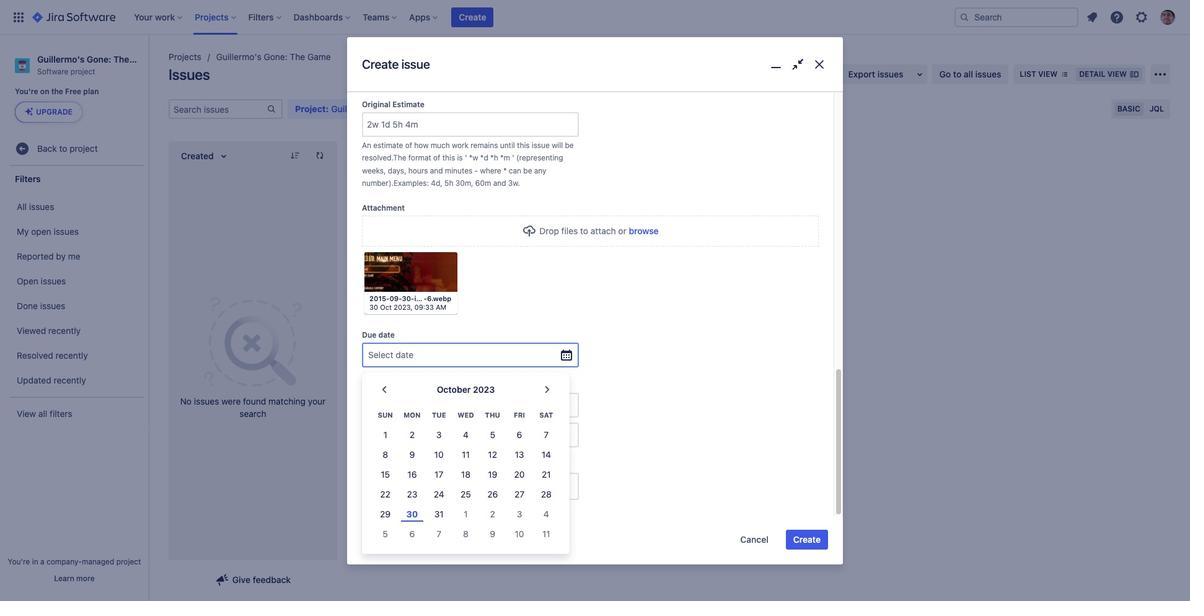 Task type: locate. For each thing, give the bounding box(es) containing it.
0 horizontal spatial this
[[443, 153, 455, 163]]

filters
[[15, 174, 41, 184]]

guillermo's gone: the game software project
[[37, 54, 156, 76]]

1 horizontal spatial me
[[403, 504, 415, 514]]

or
[[619, 226, 627, 236]]

6 down 30 button
[[410, 529, 415, 540]]

issue inside an estimate of how much work remains until this issue will be resolved.the format of this is ' *w *d *h *m ' (representing weeks, days, hours and minutes - where * can be any number).examples: 4d, 5h 30m, 60m and 3w.
[[532, 141, 550, 150]]

issue up the estimate
[[402, 57, 430, 72]]

10 button up 17
[[426, 445, 453, 465]]

7 row from the top
[[372, 525, 560, 545]]

1 vertical spatial 8 button
[[453, 525, 479, 545]]

19 button
[[479, 465, 506, 485]]

2 open image from the top
[[559, 428, 574, 443]]

feedback
[[253, 575, 291, 585]]

2 down mon
[[410, 430, 415, 441]]

plan
[[83, 87, 99, 96]]

in
[[32, 558, 38, 567]]

1 horizontal spatial 2
[[490, 509, 495, 520]]

row down october 2023
[[372, 405, 560, 426]]

28
[[541, 490, 552, 500]]

no
[[180, 396, 192, 407]]

row up 25
[[372, 465, 560, 485]]

0 vertical spatial 3 button
[[426, 426, 453, 445]]

0 horizontal spatial '
[[465, 153, 467, 163]]

21 button
[[533, 465, 560, 485]]

issues inside button
[[878, 69, 904, 79]]

issues down projects link on the top
[[169, 66, 210, 83]]

1 horizontal spatial 10 button
[[506, 525, 533, 545]]

18 button
[[453, 465, 479, 485]]

0 horizontal spatial 6
[[410, 529, 415, 540]]

6 button down '30'
[[399, 525, 426, 545]]

browse
[[629, 226, 659, 236]]

7 down 31 button
[[437, 529, 442, 540]]

recently for viewed recently
[[48, 326, 81, 336]]

6 button
[[506, 426, 533, 445], [399, 525, 426, 545]]

due date
[[362, 331, 395, 340]]

21
[[542, 470, 551, 480]]

0 vertical spatial 2 button
[[399, 426, 426, 445]]

you're left on
[[15, 87, 38, 96]]

1 horizontal spatial 5
[[490, 430, 496, 441]]

group
[[6, 191, 145, 397]]

issue down 31 button
[[442, 535, 462, 545]]

1 horizontal spatial this
[[517, 141, 530, 150]]

0 horizontal spatial 3 button
[[426, 426, 453, 445]]

row group inside create issue dialog
[[372, 426, 560, 545]]

view for detail view
[[1108, 69, 1128, 79]]

1 horizontal spatial create button
[[786, 530, 829, 550]]

0 horizontal spatial 10
[[435, 450, 444, 460]]

view right detail
[[1108, 69, 1128, 79]]

the for guillermo's gone: the game
[[290, 51, 305, 62]]

0 vertical spatial 2
[[410, 430, 415, 441]]

11 button up 18
[[453, 445, 479, 465]]

0 vertical spatial create button
[[452, 7, 494, 27]]

1 down 25 "button"
[[464, 509, 468, 520]]

recently down resolved recently link
[[54, 375, 86, 386]]

issues right open
[[54, 226, 79, 237]]

this left is
[[443, 153, 455, 163]]

6 button up 13
[[506, 426, 533, 445]]

26 button
[[479, 485, 506, 505]]

0 vertical spatial 6
[[517, 430, 522, 441]]

discard & close image
[[811, 56, 829, 74]]

issues for done issues
[[40, 301, 65, 311]]

1 horizontal spatial gone:
[[264, 51, 288, 62]]

open
[[31, 226, 51, 237]]

1 horizontal spatial and
[[493, 179, 506, 188]]

8 button
[[372, 445, 399, 465], [453, 525, 479, 545]]

be right will
[[565, 141, 574, 150]]

1 vertical spatial create button
[[786, 530, 829, 550]]

1 vertical spatial 4 button
[[533, 505, 560, 525]]

0 vertical spatial issue
[[402, 57, 430, 72]]

recently down done issues link
[[48, 326, 81, 336]]

1 horizontal spatial issue
[[442, 535, 462, 545]]

7 button down 31
[[426, 525, 453, 545]]

row containing 5
[[372, 525, 560, 545]]

mon
[[404, 411, 421, 419]]

1 horizontal spatial 3
[[517, 509, 522, 520]]

0 horizontal spatial all
[[38, 409, 47, 419]]

issues right all
[[29, 202, 54, 212]]

guillermo's inside guillermo's gone: the game link
[[216, 51, 262, 62]]

1 horizontal spatial 5 button
[[479, 426, 506, 445]]

guillermo's gone: the game
[[216, 51, 331, 62]]

1 horizontal spatial 6
[[517, 430, 522, 441]]

free
[[65, 87, 81, 96]]

all right go
[[964, 69, 974, 79]]

1 horizontal spatial 8 button
[[453, 525, 479, 545]]

Search issues text field
[[170, 100, 267, 118]]

exit full screen image
[[789, 56, 807, 74]]

the for guillermo's gone: the game software project
[[114, 54, 129, 64]]

0 horizontal spatial view
[[1039, 69, 1058, 79]]

1 vertical spatial recently
[[56, 350, 88, 361]]

and down *
[[493, 179, 506, 188]]

17 button
[[426, 465, 453, 485]]

project up 'plan'
[[71, 67, 95, 76]]

11
[[462, 450, 470, 460], [543, 529, 551, 540]]

you're in a company-managed project
[[8, 558, 141, 567]]

3 for the bottom 3 button
[[517, 509, 522, 520]]

23 button
[[399, 485, 426, 505]]

row up 18
[[372, 445, 560, 465]]

9 up 16
[[410, 450, 415, 460]]

0 horizontal spatial 4
[[463, 430, 469, 441]]

row group containing 1
[[372, 426, 560, 545]]

1 vertical spatial 11 button
[[533, 525, 560, 545]]

5 button up 12
[[479, 426, 506, 445]]

guillermo's up software
[[37, 54, 85, 64]]

attach
[[591, 226, 616, 236]]

0 vertical spatial issues
[[169, 66, 210, 83]]

will
[[552, 141, 563, 150]]

all
[[964, 69, 974, 79], [38, 409, 47, 419]]

go to all issues link
[[932, 64, 1009, 84]]

row down 31
[[372, 525, 560, 545]]

3 down tue at the left bottom of the page
[[437, 430, 442, 441]]

5
[[490, 430, 496, 441], [383, 529, 388, 540]]

31
[[435, 509, 444, 520]]

project right back
[[70, 143, 98, 154]]

25 button
[[453, 485, 479, 505]]

all right "view"
[[38, 409, 47, 419]]

1 horizontal spatial be
[[565, 141, 574, 150]]

0 vertical spatial 3
[[437, 430, 442, 441]]

jql
[[1150, 104, 1165, 113]]

0 vertical spatial 7
[[544, 430, 549, 441]]

1 vertical spatial 8
[[463, 529, 469, 540]]

2 row from the top
[[372, 426, 560, 445]]

1 vertical spatial 6
[[410, 529, 415, 540]]

2 button down 26 at the left of page
[[479, 505, 506, 525]]

open export issues dropdown image
[[913, 67, 928, 82]]

1 vertical spatial 5 button
[[372, 525, 399, 545]]

1 vertical spatial issues
[[388, 381, 412, 390]]

issues inside the no issues were found matching your search
[[194, 396, 219, 407]]

0 horizontal spatial 11 button
[[453, 445, 479, 465]]

10 button down 27 "button"
[[506, 525, 533, 545]]

8 down 25 "button"
[[463, 529, 469, 540]]

to
[[954, 69, 962, 79], [59, 143, 67, 154], [581, 226, 589, 236], [392, 504, 400, 514]]

1 horizontal spatial the
[[290, 51, 305, 62]]

row down 18
[[372, 485, 560, 505]]

(representing
[[517, 153, 563, 163]]

create inside 'primary' element
[[459, 11, 487, 22]]

8 up the assignee
[[383, 450, 388, 460]]

blocks
[[368, 400, 394, 411]]

1 horizontal spatial 3 button
[[506, 505, 533, 525]]

0 horizontal spatial 7
[[437, 529, 442, 540]]

11 up 18
[[462, 450, 470, 460]]

4 button down 28
[[533, 505, 560, 525]]

me inside button
[[403, 504, 415, 514]]

row down wed
[[372, 426, 560, 445]]

export
[[849, 69, 876, 79]]

11 button down 28 button
[[533, 525, 560, 545]]

open image right 'sat'
[[559, 398, 574, 413]]

recently
[[48, 326, 81, 336], [56, 350, 88, 361], [54, 375, 86, 386]]

to right 29
[[392, 504, 400, 514]]

view for list view
[[1039, 69, 1058, 79]]

0 horizontal spatial create button
[[452, 7, 494, 27]]

9 button down 26 button
[[479, 525, 506, 545]]

delete image
[[437, 258, 452, 273]]

issues for no issues were found matching your search
[[194, 396, 219, 407]]

resolved.the
[[362, 153, 407, 163]]

guillermo's for guillermo's gone: the game
[[216, 51, 262, 62]]

me for assign to me
[[403, 504, 415, 514]]

0 vertical spatial open image
[[559, 398, 574, 413]]

primary element
[[7, 0, 955, 34]]

group containing all issues
[[6, 191, 145, 397]]

minimize image
[[768, 56, 785, 74]]

3 down 27 "button"
[[517, 509, 522, 520]]

issues right linked
[[388, 381, 412, 390]]

format
[[409, 153, 432, 163]]

1 open image from the top
[[559, 398, 574, 413]]

row down 25
[[372, 505, 560, 525]]

open image for blocks
[[559, 398, 574, 413]]

guillermo's for guillermo's gone: the game software project
[[37, 54, 85, 64]]

to for me
[[392, 504, 400, 514]]

12
[[488, 450, 497, 460]]

of down much
[[434, 153, 441, 163]]

1 row from the top
[[372, 405, 560, 426]]

project for in
[[116, 558, 141, 567]]

6 for the right 6 button
[[517, 430, 522, 441]]

1 vertical spatial open image
[[559, 428, 574, 443]]

open image
[[559, 398, 574, 413], [559, 428, 574, 443]]

0 horizontal spatial issues
[[169, 66, 210, 83]]

3 row from the top
[[372, 445, 560, 465]]

3
[[437, 430, 442, 441], [517, 509, 522, 520]]

0 horizontal spatial 7 button
[[426, 525, 453, 545]]

4 button down wed
[[453, 426, 479, 445]]

and
[[430, 166, 443, 175], [493, 179, 506, 188]]

project inside guillermo's gone: the game software project
[[71, 67, 95, 76]]

issue
[[402, 57, 430, 72], [532, 141, 550, 150], [442, 535, 462, 545]]

issues down reported by me
[[41, 276, 66, 286]]

guillermo's right projects
[[216, 51, 262, 62]]

27
[[515, 490, 525, 500]]

guillermo's gone: the game link
[[216, 50, 331, 64]]

0 horizontal spatial and
[[430, 166, 443, 175]]

3 button down 27
[[506, 505, 533, 525]]

projects link
[[169, 50, 201, 64]]

2023
[[473, 385, 495, 395]]

1 vertical spatial me
[[403, 504, 415, 514]]

4 row from the top
[[372, 465, 560, 485]]

1 horizontal spatial game
[[308, 51, 331, 62]]

8 for left 8 button
[[383, 450, 388, 460]]

row group
[[372, 426, 560, 545]]

7 for right 7 button
[[544, 430, 549, 441]]

1 vertical spatial and
[[493, 179, 506, 188]]

of left how
[[405, 141, 412, 150]]

1 view from the left
[[1039, 69, 1058, 79]]

2 ' from the left
[[512, 153, 515, 163]]

1 button down the sun
[[372, 426, 399, 445]]

11 down 28 button
[[543, 529, 551, 540]]

5 down "thu"
[[490, 430, 496, 441]]

to right back
[[59, 143, 67, 154]]

issues right no
[[194, 396, 219, 407]]

1 horizontal spatial 2 button
[[479, 505, 506, 525]]

learn
[[54, 574, 74, 584]]

9 button up 16
[[399, 445, 426, 465]]

2 button
[[399, 426, 426, 445], [479, 505, 506, 525]]

1 vertical spatial 2
[[490, 509, 495, 520]]

issues for open issues
[[41, 276, 66, 286]]

0 vertical spatial me
[[68, 251, 80, 262]]

me inside group
[[68, 251, 80, 262]]

6
[[517, 430, 522, 441], [410, 529, 415, 540]]

thu
[[485, 411, 500, 419]]

detail
[[1080, 69, 1106, 79]]

me right by
[[68, 251, 80, 262]]

drop files to attach or browse
[[540, 226, 659, 236]]

this right until on the left of the page
[[517, 141, 530, 150]]

60m
[[476, 179, 491, 188]]

reported by me
[[17, 251, 80, 262]]

6 down fri
[[517, 430, 522, 441]]

1 vertical spatial you're
[[8, 558, 30, 567]]

gone: inside guillermo's gone: the game software project
[[87, 54, 111, 64]]

7 button up 14
[[533, 426, 560, 445]]

7 up 14
[[544, 430, 549, 441]]

8 button up 15
[[372, 445, 399, 465]]

9 down 26 button
[[490, 529, 496, 540]]

0 vertical spatial this
[[517, 141, 530, 150]]

1 down the sun
[[384, 430, 388, 441]]

10 up 17
[[435, 450, 444, 460]]

0 horizontal spatial gone:
[[87, 54, 111, 64]]

to right files
[[581, 226, 589, 236]]

0 horizontal spatial 3
[[437, 430, 442, 441]]

3 button down tue at the left bottom of the page
[[426, 426, 453, 445]]

1 vertical spatial be
[[524, 166, 532, 175]]

view right list at the right of page
[[1039, 69, 1058, 79]]

be left any
[[524, 166, 532, 175]]

recently for resolved recently
[[56, 350, 88, 361]]

and up 4d, at the left of page
[[430, 166, 443, 175]]

8 button down 25 "button"
[[453, 525, 479, 545]]

' right is
[[465, 153, 467, 163]]

0 vertical spatial all
[[964, 69, 974, 79]]

issues left list at the right of page
[[976, 69, 1002, 79]]

0 vertical spatial 4 button
[[453, 426, 479, 445]]

guillermo's inside guillermo's gone: the game software project
[[37, 54, 85, 64]]

reported by me link
[[6, 245, 145, 269]]

the inside guillermo's gone: the game software project
[[114, 54, 129, 64]]

issues right export
[[878, 69, 904, 79]]

linked issues
[[362, 381, 412, 390]]

an
[[362, 141, 371, 150]]

list
[[1020, 69, 1037, 79]]

files
[[562, 226, 578, 236]]

create banner
[[0, 0, 1191, 35]]

my
[[17, 226, 29, 237]]

1 horizontal spatial 1 button
[[453, 505, 479, 525]]

1 vertical spatial 9 button
[[479, 525, 506, 545]]

create
[[459, 11, 487, 22], [362, 57, 399, 72], [380, 535, 406, 545], [794, 535, 821, 545]]

1 horizontal spatial 7 button
[[533, 426, 560, 445]]

the
[[290, 51, 305, 62], [114, 54, 129, 64]]

to inside button
[[392, 504, 400, 514]]

a
[[40, 558, 44, 567]]

7 for bottommost 7 button
[[437, 529, 442, 540]]

jira software image
[[32, 10, 116, 24], [32, 10, 116, 24]]

1 vertical spatial 6 button
[[399, 525, 426, 545]]

0 horizontal spatial 8
[[383, 450, 388, 460]]

to right go
[[954, 69, 962, 79]]

4 down 28 button
[[544, 509, 549, 520]]

issues up viewed recently
[[40, 301, 65, 311]]

2 down 26 button
[[490, 509, 495, 520]]

issues
[[169, 66, 210, 83], [388, 381, 412, 390]]

another
[[409, 535, 439, 545]]

0 vertical spatial 7 button
[[533, 426, 560, 445]]

3 for top 3 button
[[437, 430, 442, 441]]

0 vertical spatial project
[[71, 67, 95, 76]]

back to project
[[37, 143, 98, 154]]

5 down 29 button
[[383, 529, 388, 540]]

0 horizontal spatial 1
[[384, 430, 388, 441]]

go
[[940, 69, 951, 79]]

project right managed
[[116, 558, 141, 567]]

you're on the free plan
[[15, 87, 99, 96]]

6 row from the top
[[372, 505, 560, 525]]

issues inside create issue dialog
[[388, 381, 412, 390]]

2 view from the left
[[1108, 69, 1128, 79]]

0 horizontal spatial the
[[114, 54, 129, 64]]

game inside guillermo's gone: the game software project
[[131, 54, 156, 64]]

4 down wed
[[463, 430, 469, 441]]

2 vertical spatial project
[[116, 558, 141, 567]]

project for gone:
[[71, 67, 95, 76]]

issue up (representing
[[532, 141, 550, 150]]

1 horizontal spatial 8
[[463, 529, 469, 540]]

open image up 14 button
[[559, 428, 574, 443]]

5 row from the top
[[372, 485, 560, 505]]

me down 23
[[403, 504, 415, 514]]

1 button down 25
[[453, 505, 479, 525]]

1 horizontal spatial view
[[1108, 69, 1128, 79]]

you're left in on the bottom of the page
[[8, 558, 30, 567]]

an estimate of how much work remains until this issue will be resolved.the format of this is ' *w *d *h *m ' (representing weeks, days, hours and minutes - where * can be any number).examples: 4d, 5h 30m, 60m and 3w.
[[362, 141, 576, 188]]

5 button down 29
[[372, 525, 399, 545]]

row
[[372, 405, 560, 426], [372, 426, 560, 445], [372, 445, 560, 465], [372, 465, 560, 485], [372, 485, 560, 505], [372, 505, 560, 525], [372, 525, 560, 545]]

create issue
[[362, 57, 430, 72]]

0 horizontal spatial 1 button
[[372, 426, 399, 445]]

1 vertical spatial of
[[434, 153, 441, 163]]

2 button down mon
[[399, 426, 426, 445]]

0 horizontal spatial 2 button
[[399, 426, 426, 445]]

4
[[463, 430, 469, 441], [544, 509, 549, 520]]

10 down 27 "button"
[[515, 529, 524, 540]]

1 vertical spatial 9
[[490, 529, 496, 540]]

project
[[71, 67, 95, 76], [70, 143, 98, 154], [116, 558, 141, 567]]

recently down viewed recently link on the bottom of the page
[[56, 350, 88, 361]]

' right *m
[[512, 153, 515, 163]]

3w.
[[508, 179, 520, 188]]

15 button
[[372, 465, 399, 485]]

1 horizontal spatial issues
[[388, 381, 412, 390]]

2 vertical spatial issue
[[442, 535, 462, 545]]

cancel button
[[733, 530, 776, 550]]

1
[[384, 430, 388, 441], [464, 509, 468, 520]]



Task type: describe. For each thing, give the bounding box(es) containing it.
0 vertical spatial 11 button
[[453, 445, 479, 465]]

0 vertical spatial 4
[[463, 430, 469, 441]]

0 vertical spatial 10
[[435, 450, 444, 460]]

to for all
[[954, 69, 962, 79]]

october 2023 grid
[[372, 405, 560, 545]]

linked
[[362, 381, 386, 390]]

go to all issues
[[940, 69, 1002, 79]]

filters
[[50, 409, 72, 419]]

how
[[414, 141, 429, 150]]

estimate
[[374, 141, 403, 150]]

1 horizontal spatial 1
[[464, 509, 468, 520]]

assign to me
[[362, 504, 415, 514]]

1 vertical spatial 5
[[383, 529, 388, 540]]

*w
[[469, 153, 478, 163]]

previous month, september 2023 image
[[377, 383, 392, 398]]

*m
[[500, 153, 510, 163]]

game for guillermo's gone: the game software project
[[131, 54, 156, 64]]

14
[[542, 450, 551, 460]]

row containing 15
[[372, 465, 560, 485]]

recently for updated recently
[[54, 375, 86, 386]]

automatic image
[[365, 479, 380, 494]]

*
[[504, 166, 507, 175]]

projects
[[169, 51, 201, 62]]

automatic
[[386, 481, 426, 492]]

19
[[488, 470, 498, 480]]

updated recently
[[17, 375, 86, 386]]

1 horizontal spatial 9 button
[[479, 525, 506, 545]]

0 horizontal spatial issue
[[402, 57, 430, 72]]

upgrade
[[36, 107, 73, 117]]

found
[[243, 396, 266, 407]]

16 button
[[399, 465, 426, 485]]

no issues were found matching your search
[[180, 396, 326, 419]]

23
[[407, 490, 418, 500]]

1 horizontal spatial 9
[[490, 529, 496, 540]]

0 horizontal spatial 6 button
[[399, 525, 426, 545]]

next month, november 2023 image
[[540, 383, 555, 398]]

0 vertical spatial be
[[565, 141, 574, 150]]

sat
[[540, 411, 553, 419]]

create button inside 'primary' element
[[452, 7, 494, 27]]

you're for you're in a company-managed project
[[8, 558, 30, 567]]

sort descending image
[[290, 151, 300, 161]]

0 vertical spatial 9 button
[[399, 445, 426, 465]]

row containing 1
[[372, 426, 560, 445]]

20 button
[[506, 465, 533, 485]]

done issues
[[17, 301, 65, 311]]

resolved recently
[[17, 350, 88, 361]]

search image
[[960, 12, 970, 22]]

were
[[222, 396, 241, 407]]

22 button
[[372, 485, 399, 505]]

minutes
[[445, 166, 473, 175]]

row containing 22
[[372, 485, 560, 505]]

is
[[457, 153, 463, 163]]

30 button
[[399, 505, 426, 525]]

done
[[17, 301, 38, 311]]

1 vertical spatial 7 button
[[426, 525, 453, 545]]

the
[[51, 87, 63, 96]]

1 vertical spatial all
[[38, 409, 47, 419]]

to for project
[[59, 143, 67, 154]]

create issue dialog
[[347, 0, 843, 565]]

done issues link
[[6, 294, 145, 319]]

0 vertical spatial 1 button
[[372, 426, 399, 445]]

Search field
[[955, 7, 1079, 27]]

24 button
[[426, 485, 453, 505]]

your
[[308, 396, 326, 407]]

0 vertical spatial 10 button
[[426, 445, 453, 465]]

you're for you're on the free plan
[[15, 87, 38, 96]]

26
[[488, 490, 498, 500]]

resolved
[[17, 350, 53, 361]]

issues for all issues
[[29, 202, 54, 212]]

cancel
[[741, 535, 769, 545]]

0 horizontal spatial of
[[405, 141, 412, 150]]

row containing sun
[[372, 405, 560, 426]]

browse button
[[629, 225, 659, 237]]

gone: for guillermo's gone: the game
[[264, 51, 288, 62]]

view all filters link
[[6, 402, 145, 427]]

view
[[17, 409, 36, 419]]

16
[[408, 470, 417, 480]]

more
[[76, 574, 95, 584]]

my open issues
[[17, 226, 79, 237]]

give feedback button
[[208, 571, 298, 590]]

upload image
[[522, 224, 537, 239]]

back to project link
[[10, 137, 144, 161]]

1 vertical spatial this
[[443, 153, 455, 163]]

days,
[[388, 166, 407, 175]]

can
[[509, 166, 522, 175]]

30
[[407, 509, 418, 520]]

assignee
[[362, 461, 396, 470]]

gone: for guillermo's gone: the game software project
[[87, 54, 111, 64]]

29 button
[[372, 505, 399, 525]]

fri
[[514, 411, 525, 419]]

upgrade button
[[16, 103, 82, 122]]

18
[[461, 470, 471, 480]]

1 horizontal spatial 6 button
[[506, 426, 533, 445]]

17
[[435, 470, 444, 480]]

my open issues link
[[6, 220, 145, 245]]

refresh image
[[315, 151, 325, 161]]

0 vertical spatial 11
[[462, 450, 470, 460]]

row containing 29
[[372, 505, 560, 525]]

12 button
[[479, 445, 506, 465]]

1 horizontal spatial 4 button
[[533, 505, 560, 525]]

4d,
[[431, 179, 443, 188]]

1 vertical spatial 10
[[515, 529, 524, 540]]

row containing 8
[[372, 445, 560, 465]]

original estimate
[[362, 100, 425, 109]]

october
[[437, 385, 471, 395]]

all issues
[[17, 202, 54, 212]]

Original Estimate text field
[[363, 113, 578, 136]]

drop
[[540, 226, 559, 236]]

assign to me button
[[362, 503, 415, 515]]

1 horizontal spatial 4
[[544, 509, 549, 520]]

1 vertical spatial 3 button
[[506, 505, 533, 525]]

managed
[[82, 558, 114, 567]]

game for guillermo's gone: the game
[[308, 51, 331, 62]]

select
[[368, 430, 394, 440]]

company-
[[47, 558, 82, 567]]

0 horizontal spatial 5 button
[[372, 525, 399, 545]]

issues for export issues
[[878, 69, 904, 79]]

export issues button
[[841, 64, 928, 84]]

matching
[[269, 396, 306, 407]]

25
[[461, 490, 471, 500]]

on
[[40, 87, 49, 96]]

1 vertical spatial 1 button
[[453, 505, 479, 525]]

1 vertical spatial 11
[[543, 529, 551, 540]]

0 vertical spatial 9
[[410, 450, 415, 460]]

viewed recently link
[[6, 319, 145, 344]]

20
[[514, 470, 525, 480]]

6 for the leftmost 6 button
[[410, 529, 415, 540]]

create another issue
[[380, 535, 462, 545]]

me for reported by me
[[68, 251, 80, 262]]

28 button
[[533, 485, 560, 505]]

1 ' from the left
[[465, 153, 467, 163]]

give feedback
[[232, 575, 291, 585]]

learn more
[[54, 574, 95, 584]]

1 vertical spatial 2 button
[[479, 505, 506, 525]]

all issues link
[[6, 195, 145, 220]]

8 for bottom 8 button
[[463, 529, 469, 540]]

open image for select issue
[[559, 428, 574, 443]]

0 vertical spatial and
[[430, 166, 443, 175]]

resolved recently link
[[6, 344, 145, 369]]

0 horizontal spatial 8 button
[[372, 445, 399, 465]]

basic
[[1118, 104, 1141, 113]]

1 vertical spatial project
[[70, 143, 98, 154]]

october 2023
[[437, 385, 495, 395]]

1 horizontal spatial of
[[434, 153, 441, 163]]

estimate
[[393, 100, 425, 109]]

0 horizontal spatial 2
[[410, 430, 415, 441]]

assign
[[362, 504, 390, 514]]



Task type: vqa. For each thing, say whether or not it's contained in the screenshot.


